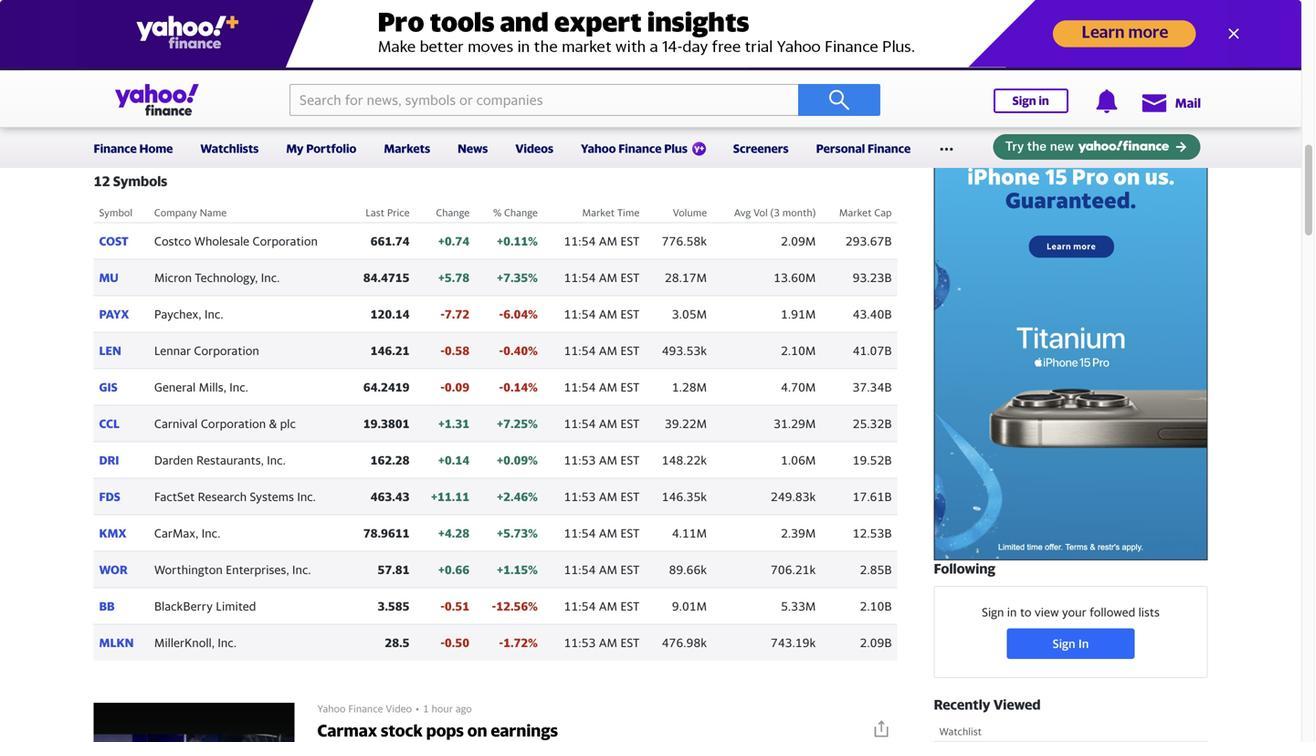 Task type: locate. For each thing, give the bounding box(es) containing it.
1 11:53 am est from the top
[[564, 453, 639, 467]]

mobile
[[518, 53, 554, 67]]

1 vertical spatial watchlist
[[939, 726, 982, 738]]

est left 9.01m
[[620, 599, 639, 613]]

last
[[365, 207, 384, 219]]

sign in link
[[993, 89, 1068, 113]]

2.85b
[[860, 563, 892, 577]]

est for 148.22k
[[620, 453, 639, 467]]

finance up carmax
[[348, 703, 383, 715]]

2 11:54 am est from the top
[[564, 271, 639, 285]]

3 11:53 am est from the top
[[564, 636, 639, 650]]

0 horizontal spatial 0.09
[[445, 380, 470, 394]]

11:53 am est left '148.22k'
[[564, 453, 639, 467]]

millerknoll, inc.
[[154, 636, 237, 650]]

+ 1.31
[[438, 417, 470, 431]]

0.09 up 1.31
[[445, 380, 470, 394]]

11:53 am est left the 146.35k
[[564, 490, 639, 504]]

est down "time"
[[620, 234, 639, 248]]

1 return from the left
[[667, 57, 698, 68]]

- down 6.04
[[499, 344, 503, 358]]

%
[[579, 84, 588, 98], [579, 121, 588, 135], [688, 121, 698, 135], [785, 121, 795, 135], [882, 121, 892, 135], [493, 207, 502, 219], [528, 234, 538, 248], [528, 271, 538, 285], [528, 307, 538, 321], [528, 344, 538, 358], [528, 380, 538, 394], [528, 417, 538, 431], [528, 453, 538, 467], [528, 490, 538, 504], [528, 526, 538, 540], [528, 563, 538, 577], [528, 599, 538, 613], [528, 636, 538, 650]]

1.76
[[554, 84, 579, 98]]

try the new yahoo finance image
[[993, 134, 1200, 160]]

news link left videos link on the left top of the page
[[458, 130, 488, 164]]

0 vertical spatial mail
[[100, 53, 123, 67]]

0.51
[[445, 599, 470, 613]]

2 11:53 am est from the top
[[564, 490, 639, 504]]

1 vertical spatial sign
[[982, 605, 1004, 620]]

0 vertical spatial watchlist
[[99, 57, 142, 68]]

11:53 right + 0.09 %
[[564, 453, 596, 467]]

home link
[[13, 51, 71, 67]]

change for change today
[[525, 57, 558, 68]]

- up + 3.79 %
[[694, 84, 698, 98]]

0 horizontal spatial in
[[1007, 605, 1017, 620]]

3 est from the top
[[620, 307, 639, 321]]

hour
[[432, 703, 453, 715]]

% for + 1.15 %
[[528, 563, 538, 577]]

2.46
[[503, 490, 528, 504]]

inc. right technology,
[[261, 271, 280, 285]]

% up '+ 0.11 %'
[[493, 207, 502, 219]]

ccl link
[[99, 417, 120, 431]]

1 horizontal spatial 0.66
[[554, 121, 579, 135]]

10 am from the top
[[599, 563, 617, 577]]

7 11:54 am est from the top
[[564, 526, 639, 540]]

followed
[[1090, 605, 1135, 620]]

finance inside "link"
[[618, 142, 662, 156]]

1 vertical spatial 11:53 am est
[[564, 490, 639, 504]]

2 market from the left
[[839, 207, 872, 219]]

personal
[[816, 142, 865, 156]]

est left 1.28m
[[620, 380, 639, 394]]

7 est from the top
[[620, 453, 639, 467]]

1 horizontal spatial return
[[764, 57, 795, 68]]

1 for 1 year return
[[733, 57, 739, 68]]

change left today
[[525, 57, 558, 68]]

inc. down the &
[[267, 453, 286, 467]]

% down % change
[[528, 234, 538, 248]]

- for 12.56
[[492, 599, 496, 613]]

am for 89.66k
[[599, 563, 617, 577]]

inc. right the enterprises,
[[292, 563, 311, 577]]

+ for + 4985.46 %
[[829, 121, 836, 135]]

est for 4.11m
[[620, 526, 639, 540]]

249.83k
[[771, 490, 816, 504]]

market left cap
[[839, 207, 872, 219]]

0 vertical spatial yahoo
[[581, 142, 616, 156]]

% down + 7.25 %
[[528, 453, 538, 467]]

11:54 for 28.17m
[[564, 271, 596, 285]]

time
[[617, 207, 639, 219]]

section
[[934, 13, 1208, 742]]

1 horizontal spatial home
[[139, 142, 173, 156]]

6 est from the top
[[620, 417, 639, 431]]

2 vertical spatial 11:53
[[564, 636, 596, 650]]

% for -6.04 %
[[528, 307, 538, 321]]

5 est from the top
[[620, 380, 639, 394]]

est for 39.22m
[[620, 417, 639, 431]]

% up the screeners
[[785, 121, 795, 135]]

- up the 0.40
[[499, 307, 503, 321]]

corporation up restaurants,
[[201, 417, 266, 431]]

1 horizontal spatial mail link
[[1140, 86, 1201, 119]]

restaurants,
[[196, 453, 264, 467]]

7.72
[[445, 307, 470, 321]]

0.09 for +
[[503, 453, 528, 467]]

1 vertical spatial 0.09
[[503, 453, 528, 467]]

- down '12.56'
[[499, 636, 503, 650]]

0 vertical spatial in
[[1039, 94, 1049, 108]]

name
[[200, 207, 227, 219]]

4 11:54 am est from the top
[[564, 344, 639, 358]]

•
[[416, 703, 419, 715]]

am for 776.58k
[[599, 234, 617, 248]]

Search for news, symbols or companies text field
[[290, 84, 798, 116]]

5 11:54 am est from the top
[[564, 380, 639, 394]]

company name
[[154, 207, 227, 219]]

close image
[[1224, 24, 1242, 42]]

6 11:54 from the top
[[564, 417, 596, 431]]

1 vertical spatial 11:53
[[564, 490, 596, 504]]

+ for + 1.31
[[438, 417, 445, 431]]

1 11:54 from the top
[[564, 234, 596, 248]]

in left to
[[1007, 605, 1017, 620]]

stock
[[381, 721, 423, 741]]

11:54 right + 5.73 %
[[564, 526, 596, 540]]

+
[[547, 121, 554, 135], [657, 121, 663, 135], [747, 121, 753, 135], [829, 121, 836, 135], [438, 234, 445, 248], [497, 234, 503, 248], [438, 271, 445, 285], [497, 271, 503, 285], [438, 417, 445, 431], [497, 417, 503, 431], [438, 453, 445, 467], [497, 453, 503, 467], [431, 490, 437, 504], [497, 490, 503, 504], [438, 526, 445, 540], [497, 526, 503, 540], [438, 563, 445, 577], [497, 563, 503, 577]]

news link
[[152, 53, 181, 67], [458, 130, 488, 164]]

return right year
[[764, 57, 795, 68]]

9 est from the top
[[620, 526, 639, 540]]

market
[[582, 207, 615, 219], [839, 207, 872, 219]]

- down -7.72
[[441, 344, 445, 358]]

mail right notifications icon
[[1175, 95, 1201, 111]]

11:54 down market time
[[564, 234, 596, 248]]

+ 0.66 %
[[547, 121, 588, 135]]

personal finance link
[[816, 130, 911, 164]]

finance down + 4985.46 % on the top right
[[868, 142, 911, 156]]

&
[[269, 417, 277, 431]]

corporation right wholesale
[[253, 234, 318, 248]]

0 vertical spatial 11:53
[[564, 453, 596, 467]]

yahoo inside the yahoo finance plus "link"
[[581, 142, 616, 156]]

yahoo finance plus link
[[581, 130, 706, 168]]

news link up earnings
[[152, 53, 181, 67]]

3 11:54 from the top
[[564, 307, 596, 321]]

% down + 0.09 %
[[528, 490, 538, 504]]

28.5
[[385, 636, 410, 650]]

sign for sign in to view your followed lists
[[982, 605, 1004, 620]]

am for 9.01m
[[599, 599, 617, 613]]

est left the 146.35k
[[620, 490, 639, 504]]

9.01m
[[672, 599, 707, 613]]

1 horizontal spatial yahoo
[[581, 142, 616, 156]]

8 11:54 from the top
[[564, 563, 596, 577]]

inc. right mills,
[[229, 380, 248, 394]]

% up the yahoo finance premium logo
[[688, 121, 698, 135]]

13.60m
[[774, 271, 816, 285]]

-0.14 %
[[499, 380, 538, 394]]

11:54 right + 7.25 %
[[564, 417, 596, 431]]

% down -0.40 %
[[528, 380, 538, 394]]

- for 0.58
[[441, 344, 445, 358]]

change up + 0.74
[[436, 207, 470, 219]]

11 est from the top
[[620, 599, 639, 613]]

0.66 for + 0.66
[[445, 563, 470, 577]]

1 vertical spatial news
[[458, 142, 488, 156]]

2 vertical spatial corporation
[[201, 417, 266, 431]]

+ 1.15 %
[[497, 563, 538, 577]]

on
[[467, 721, 487, 741]]

11:53 for + 2.46 %
[[564, 490, 596, 504]]

1 horizontal spatial 1
[[625, 57, 632, 68]]

1 year return
[[733, 57, 795, 68]]

limited
[[216, 599, 256, 613]]

6.04
[[503, 307, 528, 321]]

% down -12.56 %
[[528, 636, 538, 650]]

am for 476.98k
[[599, 636, 617, 650]]

symbols
[[113, 173, 167, 190]]

11:54 right -6.04 %
[[564, 307, 596, 321]]

8 am from the top
[[599, 490, 617, 504]]

% change
[[493, 207, 538, 219]]

% for + 0.11 %
[[528, 234, 538, 248]]

3 return from the left
[[861, 57, 892, 68]]

sign left notifications icon
[[1013, 94, 1036, 108]]

1 vertical spatial in
[[1007, 605, 1017, 620]]

0.09 up 2.46
[[503, 453, 528, 467]]

finance left plus
[[618, 142, 662, 156]]

9 11:54 from the top
[[564, 599, 596, 613]]

-7.72
[[441, 307, 470, 321]]

1 horizontal spatial sign
[[1013, 94, 1036, 108]]

0 vertical spatial home
[[38, 53, 71, 67]]

news left 'videos'
[[458, 142, 488, 156]]

yahoo for yahoo finance video • 1 hour ago
[[317, 703, 346, 715]]

11:54 for 9.01m
[[564, 599, 596, 613]]

8 est from the top
[[620, 490, 639, 504]]

- down + 0.66
[[441, 599, 445, 613]]

yahoo
[[581, 142, 616, 156], [317, 703, 346, 715]]

bb
[[99, 599, 115, 613]]

84.4715
[[363, 271, 410, 285]]

+ for + 0.11 %
[[497, 234, 503, 248]]

8 11:54 am est from the top
[[564, 563, 639, 577]]

yahoo finance premium logo image
[[692, 142, 706, 156]]

return right total
[[861, 57, 892, 68]]

+ for + 0.74
[[438, 234, 445, 248]]

est left 39.22m
[[620, 417, 639, 431]]

darden
[[154, 453, 193, 467]]

sign for sign in
[[1053, 637, 1076, 651]]

0.14 for -
[[503, 380, 528, 394]]

706.21k
[[771, 563, 816, 577]]

1 market from the left
[[582, 207, 615, 219]]

31.29m
[[774, 417, 816, 431]]

mail up biggest
[[100, 53, 123, 67]]

- for 7.72
[[441, 307, 445, 321]]

1 horizontal spatial news link
[[458, 130, 488, 164]]

9 11:54 am est from the top
[[564, 599, 639, 613]]

market for market cap
[[839, 207, 872, 219]]

yahoo finance video • 1 hour ago
[[317, 703, 472, 715]]

+ 0.11 %
[[497, 234, 538, 248]]

% up -0.40 %
[[528, 307, 538, 321]]

2 return from the left
[[764, 57, 795, 68]]

12 am from the top
[[599, 636, 617, 650]]

2 11:54 from the top
[[564, 271, 596, 285]]

paychex,
[[154, 307, 201, 321]]

3 am from the top
[[599, 307, 617, 321]]

corporation up mills,
[[194, 344, 259, 358]]

% down + 2.46 %
[[528, 526, 538, 540]]

carmax
[[317, 721, 377, 741]]

est left '148.22k'
[[620, 453, 639, 467]]

0 vertical spatial sign
[[1013, 94, 1036, 108]]

11:54 am est for 776.58k
[[564, 234, 639, 248]]

2 est from the top
[[620, 271, 639, 285]]

0.66 down search for news, symbols or companies text box
[[554, 121, 579, 135]]

am for 4.11m
[[599, 526, 617, 540]]

1 left year
[[733, 57, 739, 68]]

sign left in
[[1053, 637, 1076, 651]]

0 horizontal spatial home
[[38, 53, 71, 67]]

+ 0.14
[[438, 453, 470, 467]]

11:54 am est for 4.11m
[[564, 526, 639, 540]]

recently
[[934, 697, 990, 713]]

0.66 down 4.28 on the bottom left of the page
[[445, 563, 470, 577]]

payx link
[[99, 307, 129, 321]]

est left the 4.11m
[[620, 526, 639, 540]]

2 vertical spatial sign
[[1053, 637, 1076, 651]]

yahoo down + 0.66 %
[[581, 142, 616, 156]]

darden restaurants, inc.
[[154, 453, 286, 467]]

1 vertical spatial yahoo
[[317, 703, 346, 715]]

% down + 5.73 %
[[528, 563, 538, 577]]

mlkn
[[99, 636, 134, 650]]

2 11:53 from the top
[[564, 490, 596, 504]]

- down total return
[[888, 84, 892, 98]]

6 11:54 am est from the top
[[564, 417, 639, 431]]

total return
[[836, 57, 892, 68]]

change for change
[[436, 207, 470, 219]]

148.22k
[[662, 453, 707, 467]]

1 horizontal spatial market
[[839, 207, 872, 219]]

watchlist inside section
[[939, 726, 982, 738]]

1 right the "•"
[[423, 703, 429, 715]]

11:54 for 3.05m
[[564, 307, 596, 321]]

0 vertical spatial 0.14
[[503, 380, 528, 394]]

1 horizontal spatial watchlist
[[939, 726, 982, 738]]

4 am from the top
[[599, 344, 617, 358]]

2 am from the top
[[599, 271, 617, 285]]

% up the -1.72 %
[[528, 599, 538, 613]]

1 horizontal spatial mail
[[1175, 95, 1201, 111]]

+ for + 0.09 %
[[497, 453, 503, 467]]

+ for + 5.78
[[438, 271, 445, 285]]

sign left to
[[982, 605, 1004, 620]]

11:54 am est for 1.28m
[[564, 380, 639, 394]]

2 horizontal spatial return
[[861, 57, 892, 68]]

0.09
[[445, 380, 470, 394], [503, 453, 528, 467]]

1 vertical spatial 0.66
[[445, 563, 470, 577]]

5 11:54 from the top
[[564, 380, 596, 394]]

10 est from the top
[[620, 563, 639, 577]]

+ for + 23.73 %
[[747, 121, 753, 135]]

0 vertical spatial news link
[[152, 53, 181, 67]]

0.09 for -
[[445, 380, 470, 394]]

1 horizontal spatial 0.14
[[503, 380, 528, 394]]

11:53 am est up carmax stock pops on earnings link
[[564, 636, 639, 650]]

11:53 right the -1.72 %
[[564, 636, 596, 650]]

- for 0.14
[[499, 380, 503, 394]]

- for 0.51
[[441, 599, 445, 613]]

93.23b
[[853, 271, 892, 285]]

est for 28.17m
[[620, 271, 639, 285]]

search image
[[828, 89, 850, 111]]

11:54 am est for 493.53k
[[564, 344, 639, 358]]

11:54 right -0.40 %
[[564, 344, 596, 358]]

0 horizontal spatial yahoo
[[317, 703, 346, 715]]

% down today
[[579, 84, 588, 98]]

0 horizontal spatial return
[[667, 57, 698, 68]]

11:54 am est for 39.22m
[[564, 417, 639, 431]]

+ 4.28
[[438, 526, 470, 540]]

12 est from the top
[[620, 636, 639, 650]]

est for 1.28m
[[620, 380, 639, 394]]

0 horizontal spatial watchlist
[[99, 57, 142, 68]]

11:54 am est
[[564, 234, 639, 248], [564, 271, 639, 285], [564, 307, 639, 321], [564, 344, 639, 358], [564, 380, 639, 394], [564, 417, 639, 431], [564, 526, 639, 540], [564, 563, 639, 577], [564, 599, 639, 613]]

% up -6.04 %
[[528, 271, 538, 285]]

0 horizontal spatial sign
[[982, 605, 1004, 620]]

11:54 am est for 28.17m
[[564, 271, 639, 285]]

watchlists link
[[200, 130, 259, 164]]

9 am from the top
[[599, 526, 617, 540]]

4.70m
[[781, 380, 816, 394]]

1 est from the top
[[620, 234, 639, 248]]

1 vertical spatial mail link
[[1140, 86, 1201, 119]]

player iframe element
[[94, 703, 295, 742]]

11:54 right -12.56 %
[[564, 599, 596, 613]]

% for + 0.66 %
[[579, 121, 588, 135]]

2 horizontal spatial 1
[[733, 57, 739, 68]]

% down -0.14 %
[[528, 417, 538, 431]]

0 horizontal spatial 0.14
[[445, 453, 470, 467]]

inc. right carmax,
[[201, 526, 220, 540]]

inc. right 'paychex,' at the left top of page
[[204, 307, 223, 321]]

0 vertical spatial mail link
[[100, 53, 123, 67]]

yahoo up carmax
[[317, 703, 346, 715]]

- right 0.51 at the bottom left of the page
[[492, 599, 496, 613]]

watchlist up biggest
[[99, 57, 142, 68]]

+ 5.73 %
[[497, 526, 538, 540]]

+ for + 0.66
[[438, 563, 445, 577]]

0 horizontal spatial news
[[152, 53, 181, 67]]

0 vertical spatial 0.66
[[554, 121, 579, 135]]

in inside section
[[1007, 605, 1017, 620]]

% for + 5.73 %
[[528, 526, 538, 540]]

12.56
[[496, 599, 528, 613]]

0 horizontal spatial 0.66
[[445, 563, 470, 577]]

0.14 down 1.31
[[445, 453, 470, 467]]

6 am from the top
[[599, 417, 617, 431]]

0 horizontal spatial market
[[582, 207, 615, 219]]

11:54 right '+ 7.35 %'
[[564, 271, 596, 285]]

mlkn link
[[99, 636, 134, 650]]

11:53 right + 2.46 %
[[564, 490, 596, 504]]

volume
[[673, 207, 707, 219]]

2 horizontal spatial sign
[[1053, 637, 1076, 651]]

est left '493.53k'
[[620, 344, 639, 358]]

- for 6.04
[[499, 307, 503, 321]]

corporation for lennar corporation
[[194, 344, 259, 358]]

2 vertical spatial 11:53 am est
[[564, 636, 639, 650]]

11:54 am est for 89.66k
[[564, 563, 639, 577]]

1 left month
[[625, 57, 632, 68]]

yahoo for yahoo finance plus
[[581, 142, 616, 156]]

11:54 for 1.28m
[[564, 380, 596, 394]]

ccl
[[99, 417, 120, 431]]

cost
[[99, 234, 128, 248]]

7 am from the top
[[599, 453, 617, 467]]

7 11:54 from the top
[[564, 526, 596, 540]]

(3
[[770, 207, 780, 219]]

1 am from the top
[[599, 234, 617, 248]]

est left 476.98k
[[620, 636, 639, 650]]

11:54 am est for 9.01m
[[564, 599, 639, 613]]

11:54 right -0.14 %
[[564, 380, 596, 394]]

carmax,
[[154, 526, 198, 540]]

- up the + 1.31
[[441, 380, 445, 394]]

4 est from the top
[[620, 344, 639, 358]]

0 vertical spatial 11:53 am est
[[564, 453, 639, 467]]

- for 0.09
[[441, 380, 445, 394]]

% for + 4985.46 %
[[882, 121, 892, 135]]

watchlist down 'recently'
[[939, 726, 982, 738]]

- down "change today"
[[550, 84, 554, 98]]

total
[[836, 57, 858, 68]]

5 am from the top
[[599, 380, 617, 394]]

1 vertical spatial 0.14
[[445, 453, 470, 467]]

0 vertical spatial 0.09
[[445, 380, 470, 394]]

systems
[[250, 490, 294, 504]]

inc.
[[261, 271, 280, 285], [204, 307, 223, 321], [229, 380, 248, 394], [267, 453, 286, 467], [297, 490, 316, 504], [201, 526, 220, 540], [292, 563, 311, 577], [218, 636, 237, 650]]

+ for + 2.46 %
[[497, 490, 503, 504]]

- down + 5.78
[[441, 307, 445, 321]]

1 horizontal spatial in
[[1039, 94, 1049, 108]]

4 11:54 from the top
[[564, 344, 596, 358]]

0 horizontal spatial mail
[[100, 53, 123, 67]]

est left 28.17m
[[620, 271, 639, 285]]

beats
[[190, 84, 220, 98]]

% up the personal finance
[[882, 121, 892, 135]]

% down -1.76 %
[[579, 121, 588, 135]]

1 vertical spatial corporation
[[194, 344, 259, 358]]

news up earnings
[[152, 53, 181, 67]]

1 horizontal spatial 0.09
[[503, 453, 528, 467]]

corporation for carnival corporation & plc
[[201, 417, 266, 431]]

advertisement region
[[934, 13, 1208, 561]]

lennar
[[154, 344, 191, 358]]

in
[[1039, 94, 1049, 108], [1007, 605, 1017, 620]]

- down -0.51
[[441, 636, 445, 650]]

12 symbols
[[94, 173, 167, 190]]

11:54 right + 1.15 %
[[564, 563, 596, 577]]

1 for 1 month return
[[625, 57, 632, 68]]

11:54 for 493.53k
[[564, 344, 596, 358]]

0.14 up 7.25
[[503, 380, 528, 394]]

3 11:54 am est from the top
[[564, 307, 639, 321]]

1 11:54 am est from the top
[[564, 234, 639, 248]]

2.09b
[[860, 636, 892, 650]]

11 am from the top
[[599, 599, 617, 613]]

sign for sign in
[[1013, 94, 1036, 108]]

1 11:53 from the top
[[564, 453, 596, 467]]

return right month
[[667, 57, 698, 68]]



Task type: vqa. For each thing, say whether or not it's contained in the screenshot.
- associated with 0.40
yes



Task type: describe. For each thing, give the bounding box(es) containing it.
change up '+ 0.11 %'
[[504, 207, 538, 219]]

len link
[[99, 344, 121, 358]]

1 vertical spatial mail
[[1175, 95, 1201, 111]]

return for 1 month return
[[667, 57, 698, 68]]

43.40b
[[853, 307, 892, 321]]

0.66 for + 0.66 %
[[554, 121, 579, 135]]

4985.46
[[836, 121, 882, 135]]

11:54 for 4.11m
[[564, 526, 596, 540]]

am for 1.28m
[[599, 380, 617, 394]]

493.53k
[[662, 344, 707, 358]]

wor link
[[99, 563, 128, 577]]

3.585
[[378, 599, 410, 613]]

entertainment link
[[345, 53, 423, 67]]

1 vertical spatial home
[[139, 142, 173, 156]]

+ for + 1.15 %
[[497, 563, 503, 577]]

payx
[[99, 307, 129, 321]]

earnings
[[491, 721, 558, 741]]

1.72
[[503, 636, 528, 650]]

change today
[[525, 57, 588, 68]]

market for market time
[[582, 207, 615, 219]]

ago
[[456, 703, 472, 715]]

am for 39.22m
[[599, 417, 617, 431]]

1.28m
[[672, 380, 707, 394]]

12.53b
[[853, 526, 892, 540]]

+ for + 0.14
[[438, 453, 445, 467]]

11:53 am est for + 0.09 %
[[564, 453, 639, 467]]

finance for yahoo finance video • 1 hour ago
[[348, 703, 383, 715]]

0 horizontal spatial news link
[[152, 53, 181, 67]]

performance
[[94, 23, 178, 39]]

inc. right systems
[[297, 490, 316, 504]]

11:54 for 89.66k
[[564, 563, 596, 577]]

carmax stock pops on earnings link
[[295, 701, 897, 742]]

11:54 am est for 3.05m
[[564, 307, 639, 321]]

-0.58
[[441, 344, 470, 358]]

% for + 7.25 %
[[528, 417, 538, 431]]

costco
[[154, 234, 191, 248]]

following
[[934, 561, 995, 577]]

+ 3.79 %
[[657, 121, 698, 135]]

64.2419
[[363, 380, 410, 394]]

0 horizontal spatial mail link
[[100, 53, 123, 67]]

enterprises,
[[226, 563, 289, 577]]

% for + 7.35 %
[[528, 271, 538, 285]]

23.73
[[753, 121, 785, 135]]

watchlist for performance
[[99, 57, 142, 68]]

sports link
[[281, 53, 316, 67]]

1 vertical spatial news link
[[458, 130, 488, 164]]

wor
[[99, 563, 128, 577]]

2.09m
[[781, 234, 816, 248]]

est for 9.01m
[[620, 599, 639, 613]]

2.10b
[[860, 599, 892, 613]]

+ for + 0.66 %
[[547, 121, 554, 135]]

general
[[154, 380, 196, 394]]

+ for + 3.79 %
[[657, 121, 663, 135]]

mu
[[99, 271, 118, 285]]

4.28
[[445, 526, 470, 540]]

1 horizontal spatial news
[[458, 142, 488, 156]]

price
[[387, 207, 410, 219]]

476.98k
[[662, 636, 707, 650]]

0.58
[[445, 344, 470, 358]]

section containing following
[[934, 13, 1208, 742]]

1 month return
[[625, 57, 698, 68]]

entertainment
[[345, 53, 423, 67]]

view
[[1035, 605, 1059, 620]]

0 vertical spatial news
[[152, 53, 181, 67]]

sign in to view your followed lists
[[982, 605, 1160, 620]]

in for sign in
[[1039, 94, 1049, 108]]

- for 1.72
[[499, 636, 503, 650]]

len
[[99, 344, 121, 358]]

est for 146.35k
[[620, 490, 639, 504]]

- for 1.76
[[550, 84, 554, 98]]

month)
[[782, 207, 816, 219]]

lists
[[1138, 605, 1160, 620]]

finance for personal finance
[[868, 142, 911, 156]]

3.05m
[[672, 307, 707, 321]]

+ for + 11.11
[[431, 490, 437, 504]]

blackberry limited
[[154, 599, 256, 613]]

+ 0.66
[[438, 563, 470, 577]]

market time
[[582, 207, 639, 219]]

+ for + 5.73 %
[[497, 526, 503, 540]]

finance link
[[210, 53, 252, 67]]

1.15
[[503, 563, 528, 577]]

am for 3.05m
[[599, 307, 617, 321]]

% for + 0.09 %
[[528, 453, 538, 467]]

plc
[[280, 417, 296, 431]]

videos
[[515, 142, 553, 156]]

factset research systems inc.
[[154, 490, 316, 504]]

- for 0.40
[[499, 344, 503, 358]]

finance up 'beats'
[[210, 53, 252, 67]]

25.32b
[[853, 417, 892, 431]]

+ for + 4.28
[[438, 526, 445, 540]]

11:53 am est for + 2.46 %
[[564, 490, 639, 504]]

biggest earnings beats
[[99, 84, 220, 98]]

11.11
[[437, 490, 470, 504]]

finance down ^gspc
[[94, 142, 137, 156]]

% for -1.72 %
[[528, 636, 538, 650]]

% for + 23.73 %
[[785, 121, 795, 135]]

41.07b
[[853, 344, 892, 358]]

fds link
[[99, 490, 120, 504]]

% for -0.14 %
[[528, 380, 538, 394]]

+ for + 7.35 %
[[497, 271, 503, 285]]

notifications image
[[1095, 89, 1119, 113]]

0 horizontal spatial 1
[[423, 703, 429, 715]]

research
[[198, 490, 247, 504]]

am for 148.22k
[[599, 453, 617, 467]]

search
[[452, 53, 488, 67]]

social media share article menu image
[[872, 720, 890, 738]]

factset
[[154, 490, 195, 504]]

^gspc
[[99, 121, 134, 135]]

est for 776.58k
[[620, 234, 639, 248]]

carmax stock pops on earnings
[[317, 721, 558, 741]]

return for 1 year return
[[764, 57, 795, 68]]

carmax, inc.
[[154, 526, 220, 540]]

37.34b
[[853, 380, 892, 394]]

+ 0.74
[[438, 234, 470, 248]]

11:54 for 39.22m
[[564, 417, 596, 431]]

carnival
[[154, 417, 198, 431]]

-1.76 %
[[550, 84, 588, 98]]

- for 0.50
[[441, 636, 445, 650]]

% for + 2.46 %
[[528, 490, 538, 504]]

39.22m
[[665, 417, 707, 431]]

est for 3.05m
[[620, 307, 639, 321]]

+ for + 7.25 %
[[497, 417, 503, 431]]

am for 146.35k
[[599, 490, 617, 504]]

0.14 for +
[[445, 453, 470, 467]]

est for 476.98k
[[620, 636, 639, 650]]

3 11:53 from the top
[[564, 636, 596, 650]]

finance for yahoo finance plus
[[618, 142, 662, 156]]

% for -12.56 %
[[528, 599, 538, 613]]

mobile link
[[518, 53, 554, 67]]

general mills, inc.
[[154, 380, 248, 394]]

0 vertical spatial corporation
[[253, 234, 318, 248]]

videos link
[[515, 130, 553, 164]]

4.11m
[[672, 526, 707, 540]]

am for 28.17m
[[599, 271, 617, 285]]

dri
[[99, 453, 119, 467]]

% for -1.76 %
[[579, 84, 588, 98]]

kmx link
[[99, 526, 127, 540]]

% for + 3.79 %
[[688, 121, 698, 135]]

paychex, inc.
[[154, 307, 223, 321]]

0.11
[[503, 234, 528, 248]]

am for 493.53k
[[599, 344, 617, 358]]

company
[[154, 207, 197, 219]]

avg vol (3 month)
[[734, 207, 816, 219]]

inc. down limited
[[218, 636, 237, 650]]

micron
[[154, 271, 192, 285]]

28.17m
[[665, 271, 707, 285]]

biggest
[[99, 84, 138, 98]]

11:54 for 776.58k
[[564, 234, 596, 248]]

146.21
[[370, 344, 410, 358]]

11:53 for + 0.09 %
[[564, 453, 596, 467]]

est for 89.66k
[[620, 563, 639, 577]]

my
[[286, 142, 304, 156]]

- down 1 year return
[[791, 84, 795, 98]]

your
[[1062, 605, 1087, 620]]

est for 493.53k
[[620, 344, 639, 358]]

watchlist for recently viewed
[[939, 726, 982, 738]]

57.81
[[378, 563, 410, 577]]

kmx
[[99, 526, 127, 540]]

in for sign in to view your followed lists
[[1007, 605, 1017, 620]]

mills,
[[199, 380, 226, 394]]

19.3801
[[363, 417, 410, 431]]



